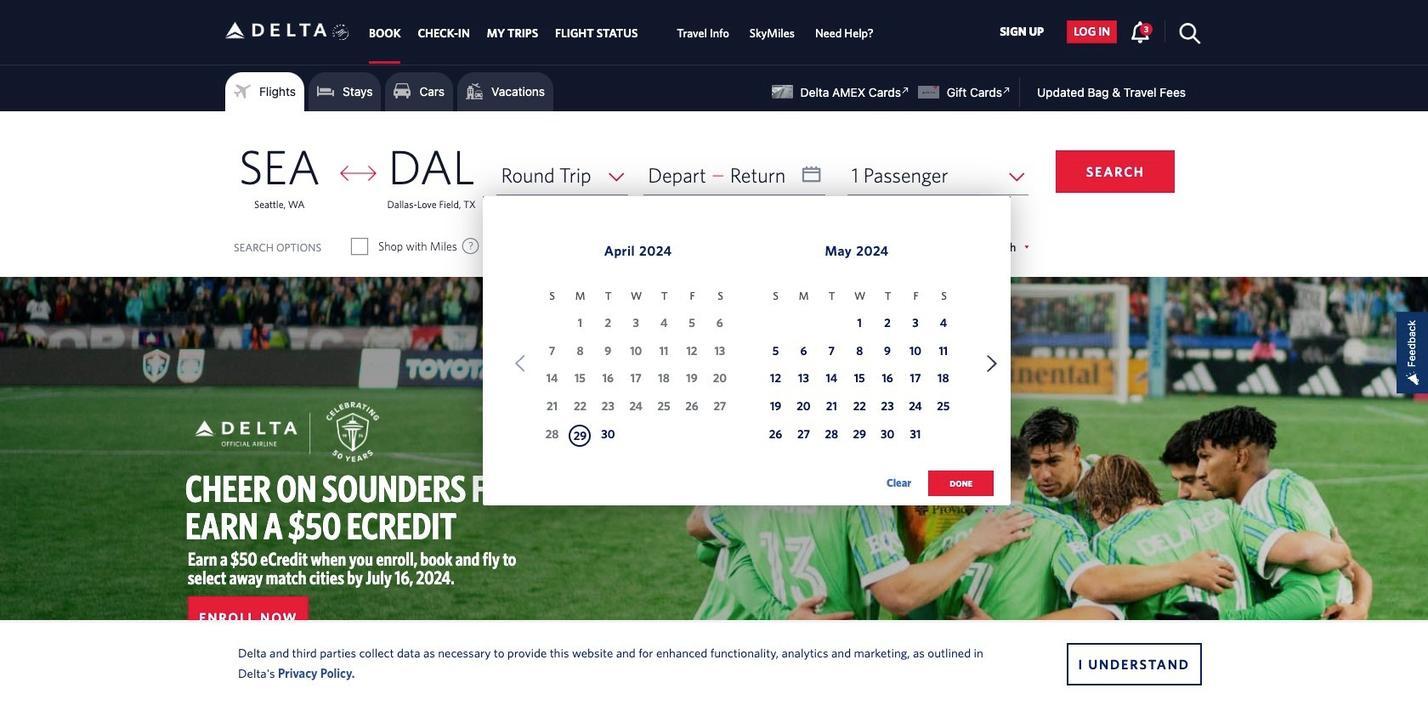 Task type: locate. For each thing, give the bounding box(es) containing it.
delta air lines and seattle sounders joint logo image
[[189, 402, 379, 463]]

delta air lines image
[[225, 4, 327, 57]]

None checkbox
[[352, 238, 368, 255]]

None checkbox
[[656, 238, 671, 255]]

this link opens another site in a new window that may not follow the same accessibility policies as delta air lines. image
[[999, 83, 1015, 99]]

this link opens another site in a new window that may not follow the same accessibility policies as delta air lines. image
[[898, 83, 914, 99]]

tab list
[[361, 0, 884, 64]]

tab panel
[[0, 111, 1429, 515]]

None text field
[[644, 156, 826, 196]]

None field
[[497, 156, 629, 196], [848, 156, 1029, 196], [497, 156, 629, 196], [848, 156, 1029, 196]]



Task type: describe. For each thing, give the bounding box(es) containing it.
calendar expanded, use arrow keys to select date application
[[483, 196, 1011, 515]]

skyteam image
[[333, 6, 349, 59]]



